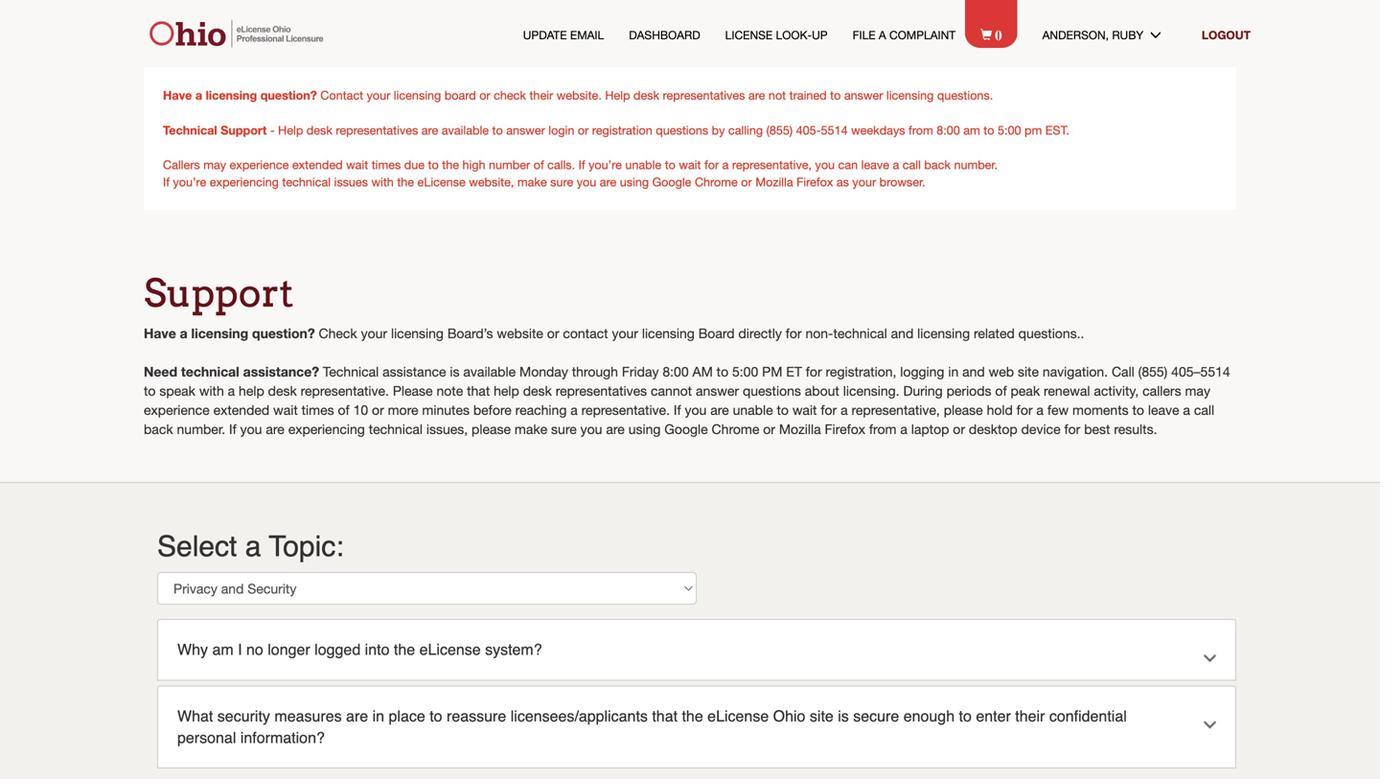 Task type: vqa. For each thing, say whether or not it's contained in the screenshot.
law
no



Task type: describe. For each thing, give the bounding box(es) containing it.
to inside have a licensing question? contact your licensing board or check their website. help desk representatives are not trained to answer licensing questions.
[[830, 88, 841, 102]]

ohio
[[773, 707, 805, 725]]

technical assistance is available monday through friday 8:00 am to 5:00 pm et for registration, logging in and web site navigation. call (855) 405–5514 to speak with a help desk representative. please note that help desk representatives cannot answer questions about licensing. during periods of peak renewal activity, callers may experience extended wait times of 10 or more minutes before reaching a representative. if you are unable to wait for a representative, please hold for a few moments to leave a call back number. if you are experiencing technical issues, please make sure you are using google chrome or mozilla firefox from a laptop or desktop device for best results.
[[144, 364, 1230, 437]]

to right due at the left top
[[428, 158, 439, 172]]

update email link
[[523, 27, 604, 43]]

a down need technical assistance?
[[228, 383, 235, 399]]

to down the pm
[[777, 402, 789, 418]]

secure
[[853, 707, 899, 725]]

call inside callers may experience extended wait times due to the high number of calls. if you're unable to wait for a representative, you can leave a call back number. if you're experiencing technical issues with the elicense website, make sure you are using google chrome or mozilla firefox as your browser.
[[903, 158, 921, 172]]

elicense ohio professional licensure image
[[143, 19, 334, 48]]

before
[[473, 402, 512, 418]]

anderson, ruby
[[1042, 28, 1150, 42]]

license
[[725, 28, 773, 42]]

you down "technical support - help desk representatives are available to answer login or registration questions by calling (855) 405-5514 weekdays from 8:00 am to 5:00 pm est."
[[577, 175, 596, 189]]

make inside technical assistance is available monday through friday 8:00 am to 5:00 pm et for registration, logging in and web site navigation. call (855) 405–5514 to speak with a help desk representative. please note that help desk representatives cannot answer questions about licensing. during periods of peak renewal activity, callers may experience extended wait times of 10 or more minutes before reaching a representative. if you are unable to wait for a representative, please hold for a few moments to leave a call back number. if you are experiencing technical issues, please make sure you are using google chrome or mozilla firefox from a laptop or desktop device for best results.
[[515, 421, 547, 437]]

the inside what security measures are in place to reassure licensees/applicants that the elicense ohio site is secure enough to enter their confidential personal information?
[[682, 707, 703, 725]]

licensing.
[[843, 383, 900, 399]]

question? for check
[[252, 325, 315, 341]]

anderson, ruby link
[[1042, 27, 1177, 43]]

issues
[[334, 175, 368, 189]]

calling
[[728, 123, 763, 137]]

technical inside callers may experience extended wait times due to the high number of calls. if you're unable to wait for a representative, you can leave a call back number. if you're experiencing technical issues with the elicense website, make sure you are using google chrome or mozilla firefox as your browser.
[[282, 175, 331, 189]]

assistance
[[383, 364, 446, 380]]

may inside callers may experience extended wait times due to the high number of calls. if you're unable to wait for a representative, you can leave a call back number. if you're experiencing technical issues with the elicense website, make sure you are using google chrome or mozilla firefox as your browser.
[[203, 158, 226, 172]]

site inside technical assistance is available monday through friday 8:00 am to 5:00 pm et for registration, logging in and web site navigation. call (855) 405–5514 to speak with a help desk representative. please note that help desk representatives cannot answer questions about licensing. during periods of peak renewal activity, callers may experience extended wait times of 10 or more minutes before reaching a representative. if you are unable to wait for a representative, please hold for a few moments to leave a call back number. if you are experiencing technical issues, please make sure you are using google chrome or mozilla firefox from a laptop or desktop device for best results.
[[1018, 364, 1039, 380]]

questions inside "technical support - help desk representatives are available to answer login or registration questions by calling (855) 405-5514 weekdays from 8:00 am to 5:00 pm est."
[[656, 123, 708, 137]]

-
[[270, 123, 275, 137]]

directly
[[738, 325, 782, 341]]

1 vertical spatial of
[[995, 383, 1007, 399]]

logout link
[[1202, 28, 1251, 42]]

a right the reaching in the left of the page
[[570, 402, 578, 418]]

are down assistance?
[[266, 421, 284, 437]]

experience inside callers may experience extended wait times due to the high number of calls. if you're unable to wait for a representative, you can leave a call back number. if you're experiencing technical issues with the elicense website, make sure you are using google chrome or mozilla firefox as your browser.
[[230, 158, 289, 172]]

unable inside technical assistance is available monday through friday 8:00 am to 5:00 pm et for registration, logging in and web site navigation. call (855) 405–5514 to speak with a help desk representative. please note that help desk representatives cannot answer questions about licensing. during periods of peak renewal activity, callers may experience extended wait times of 10 or more minutes before reaching a representative. if you are unable to wait for a representative, please hold for a few moments to leave a call back number. if you are experiencing technical issues, please make sure you are using google chrome or mozilla firefox from a laptop or desktop device for best results.
[[733, 402, 773, 418]]

select
[[157, 530, 237, 563]]

5:00 inside "technical support - help desk representatives are available to answer login or registration questions by calling (855) 405-5514 weekdays from 8:00 am to 5:00 pm est."
[[998, 123, 1021, 137]]

chrome inside technical assistance is available monday through friday 8:00 am to 5:00 pm et for registration, logging in and web site navigation. call (855) 405–5514 to speak with a help desk representative. please note that help desk representatives cannot answer questions about licensing. during periods of peak renewal activity, callers may experience extended wait times of 10 or more minutes before reaching a representative. if you are unable to wait for a representative, please hold for a few moments to leave a call back number. if you are experiencing technical issues, please make sure you are using google chrome or mozilla firefox from a laptop or desktop device for best results.
[[712, 421, 759, 437]]

or inside have a licensing question? contact your licensing board or check their website. help desk representatives are not trained to answer licensing questions.
[[479, 88, 490, 102]]

due
[[404, 158, 425, 172]]

technical for support
[[163, 123, 217, 137]]

405–5514
[[1171, 364, 1230, 380]]

5514
[[821, 123, 848, 137]]

desk down assistance?
[[268, 383, 297, 399]]

best
[[1084, 421, 1110, 437]]

a inside 'file a complaint' link
[[879, 28, 886, 42]]

registration,
[[826, 364, 896, 380]]

5:00 inside technical assistance is available monday through friday 8:00 am to 5:00 pm et for registration, logging in and web site navigation. call (855) 405–5514 to speak with a help desk representative. please note that help desk representatives cannot answer questions about licensing. during periods of peak renewal activity, callers may experience extended wait times of 10 or more minutes before reaching a representative. if you are unable to wait for a representative, please hold for a few moments to leave a call back number. if you are experiencing technical issues, please make sure you are using google chrome or mozilla firefox from a laptop or desktop device for best results.
[[732, 364, 758, 380]]

questions.
[[937, 88, 993, 102]]

menu down image
[[1150, 29, 1177, 40]]

desktop
[[969, 421, 1018, 437]]

to down "technical support - help desk representatives are available to answer login or registration questions by calling (855) 405-5514 weekdays from 8:00 am to 5:00 pm est."
[[665, 158, 676, 172]]

0 link
[[981, 25, 1017, 43]]

what
[[177, 707, 213, 725]]

website
[[497, 325, 543, 341]]

to up number
[[492, 123, 503, 137]]

make inside callers may experience extended wait times due to the high number of calls. if you're unable to wait for a representative, you can leave a call back number. if you're experiencing technical issues with the elicense website, make sure you are using google chrome or mozilla firefox as your browser.
[[517, 175, 547, 189]]

10
[[353, 402, 368, 418]]

licensing up need technical assistance?
[[191, 325, 248, 341]]

please
[[393, 383, 433, 399]]

weekdays
[[851, 123, 905, 137]]

site inside what security measures are in place to reassure licensees/applicants that the elicense ohio site is secure enough to enter their confidential personal information?
[[810, 707, 834, 725]]

a left laptop at right bottom
[[900, 421, 907, 437]]

for down about
[[821, 402, 837, 418]]

answer inside have a licensing question? contact your licensing board or check their website. help desk representatives are not trained to answer licensing questions.
[[844, 88, 883, 102]]

sure inside technical assistance is available monday through friday 8:00 am to 5:00 pm et for registration, logging in and web site navigation. call (855) 405–5514 to speak with a help desk representative. please note that help desk representatives cannot answer questions about licensing. during periods of peak renewal activity, callers may experience extended wait times of 10 or more minutes before reaching a representative. if you are unable to wait for a representative, please hold for a few moments to leave a call back number. if you are experiencing technical issues, please make sure you are using google chrome or mozilla firefox from a laptop or desktop device for best results.
[[551, 421, 577, 437]]

from inside technical assistance is available monday through friday 8:00 am to 5:00 pm et for registration, logging in and web site navigation. call (855) 405–5514 to speak with a help desk representative. please note that help desk representatives cannot answer questions about licensing. during periods of peak renewal activity, callers may experience extended wait times of 10 or more minutes before reaching a representative. if you are unable to wait for a representative, please hold for a few moments to leave a call back number. if you are experiencing technical issues, please make sure you are using google chrome or mozilla firefox from a laptop or desktop device for best results.
[[869, 421, 897, 437]]

non-
[[805, 325, 833, 341]]

look-
[[776, 28, 812, 42]]

assistance?
[[243, 364, 319, 380]]

am
[[692, 364, 713, 380]]

if down callers
[[163, 175, 170, 189]]

have a licensing question? check your licensing board's website or contact your licensing board directly for non-technical and licensing related questions..
[[144, 325, 1084, 341]]

are down am
[[710, 402, 729, 418]]

licensing up logging
[[917, 325, 970, 341]]

licensing left board
[[394, 88, 441, 102]]

mozilla inside technical assistance is available monday through friday 8:00 am to 5:00 pm et for registration, logging in and web site navigation. call (855) 405–5514 to speak with a help desk representative. please note that help desk representatives cannot answer questions about licensing. during periods of peak renewal activity, callers may experience extended wait times of 10 or more minutes before reaching a representative. if you are unable to wait for a representative, please hold for a few moments to leave a call back number. if you are experiencing technical issues, please make sure you are using google chrome or mozilla firefox from a laptop or desktop device for best results.
[[779, 421, 821, 437]]

few
[[1047, 402, 1069, 418]]

your inside have a licensing question? contact your licensing board or check their website. help desk representatives are not trained to answer licensing questions.
[[367, 88, 390, 102]]

help inside "technical support - help desk representatives are available to answer login or registration questions by calling (855) 405-5514 weekdays from 8:00 am to 5:00 pm est."
[[278, 123, 303, 137]]

as
[[837, 175, 849, 189]]

you left can
[[815, 158, 835, 172]]

update email
[[523, 28, 604, 42]]

need technical assistance?
[[144, 364, 319, 380]]

1 help from the left
[[239, 383, 264, 399]]

security
[[217, 707, 270, 725]]

0 horizontal spatial representative.
[[301, 383, 389, 399]]

not
[[769, 88, 786, 102]]

may inside technical assistance is available monday through friday 8:00 am to 5:00 pm et for registration, logging in and web site navigation. call (855) 405–5514 to speak with a help desk representative. please note that help desk representatives cannot answer questions about licensing. during periods of peak renewal activity, callers may experience extended wait times of 10 or more minutes before reaching a representative. if you are unable to wait for a representative, please hold for a few moments to leave a call back number. if you are experiencing technical issues, please make sure you are using google chrome or mozilla firefox from a laptop or desktop device for best results.
[[1185, 383, 1210, 399]]

for right et
[[806, 364, 822, 380]]

minutes
[[422, 402, 470, 418]]

am inside "technical support - help desk representatives are available to answer login or registration questions by calling (855) 405-5514 weekdays from 8:00 am to 5:00 pm est."
[[963, 123, 980, 137]]

you down the cannot
[[685, 402, 707, 418]]

a up callers
[[195, 88, 202, 102]]

or left contact
[[547, 325, 559, 341]]

representatives inside have a licensing question? contact your licensing board or check their website. help desk representatives are not trained to answer licensing questions.
[[663, 88, 745, 102]]

high
[[462, 158, 485, 172]]

need
[[144, 364, 177, 380]]

for left non-
[[786, 325, 802, 341]]

what security measures are in place to reassure licensees/applicants that the elicense ohio site is secure enough to enter their confidential personal information?
[[177, 707, 1127, 746]]

cannot
[[651, 383, 692, 399]]

website.
[[557, 88, 602, 102]]

405-
[[796, 123, 821, 137]]

email
[[570, 28, 604, 42]]

a left few
[[1036, 402, 1044, 418]]

1 vertical spatial representative.
[[581, 402, 670, 418]]

wait up issues
[[346, 158, 368, 172]]

in inside what security measures are in place to reassure licensees/applicants that the elicense ohio site is secure enough to enter their confidential personal information?
[[372, 707, 384, 725]]

hold
[[987, 402, 1013, 418]]

wait down assistance?
[[273, 402, 298, 418]]

reaching
[[515, 402, 567, 418]]

0 vertical spatial you're
[[589, 158, 622, 172]]

from inside "technical support - help desk representatives are available to answer login or registration questions by calling (855) 405-5514 weekdays from 8:00 am to 5:00 pm est."
[[909, 123, 933, 137]]

to right am
[[717, 364, 728, 380]]

number. inside technical assistance is available monday through friday 8:00 am to 5:00 pm et for registration, logging in and web site navigation. call (855) 405–5514 to speak with a help desk representative. please note that help desk representatives cannot answer questions about licensing. during periods of peak renewal activity, callers may experience extended wait times of 10 or more minutes before reaching a representative. if you are unable to wait for a representative, please hold for a few moments to leave a call back number. if you are experiencing technical issues, please make sure you are using google chrome or mozilla firefox from a laptop or desktop device for best results.
[[177, 421, 225, 437]]

licensing up the weekdays
[[886, 88, 934, 102]]

are inside callers may experience extended wait times due to the high number of calls. if you're unable to wait for a representative, you can leave a call back number. if you're experiencing technical issues with the elicense website, make sure you are using google chrome or mozilla firefox as your browser.
[[600, 175, 617, 189]]

extended inside technical assistance is available monday through friday 8:00 am to 5:00 pm et for registration, logging in and web site navigation. call (855) 405–5514 to speak with a help desk representative. please note that help desk representatives cannot answer questions about licensing. during periods of peak renewal activity, callers may experience extended wait times of 10 or more minutes before reaching a representative. if you are unable to wait for a representative, please hold for a few moments to leave a call back number. if you are experiencing technical issues, please make sure you are using google chrome or mozilla firefox from a laptop or desktop device for best results.
[[213, 402, 269, 418]]

for down the peak
[[1017, 402, 1033, 418]]

into
[[365, 641, 390, 658]]

select a topic:
[[157, 530, 344, 563]]

measures
[[274, 707, 342, 725]]

a left the topic:
[[245, 530, 261, 563]]

check
[[494, 88, 526, 102]]

to down need at the top left of the page
[[144, 383, 156, 399]]

dashboard link
[[629, 27, 700, 43]]

reassure
[[447, 707, 506, 725]]

a up "speak" in the left of the page
[[180, 325, 188, 341]]

periods
[[946, 383, 991, 399]]

for down few
[[1064, 421, 1080, 437]]

a down 405–5514
[[1183, 402, 1190, 418]]

a down licensing.
[[841, 402, 848, 418]]

by
[[712, 123, 725, 137]]

place
[[389, 707, 425, 725]]

0 horizontal spatial am
[[212, 641, 234, 658]]

trained
[[789, 88, 827, 102]]

back inside callers may experience extended wait times due to the high number of calls. if you're unable to wait for a representative, you can leave a call back number. if you're experiencing technical issues with the elicense website, make sure you are using google chrome or mozilla firefox as your browser.
[[924, 158, 951, 172]]

device
[[1021, 421, 1061, 437]]

call
[[1112, 364, 1135, 380]]

their inside what security measures are in place to reassure licensees/applicants that the elicense ohio site is secure enough to enter their confidential personal information?
[[1015, 707, 1045, 725]]

issues,
[[426, 421, 468, 437]]

desk up the reaching in the left of the page
[[523, 383, 552, 399]]

enough
[[903, 707, 955, 725]]

have for have a licensing question? contact your licensing board or check their website. help desk representatives are not trained to answer licensing questions.
[[163, 88, 192, 102]]

why
[[177, 641, 208, 658]]

8:00 inside technical assistance is available monday through friday 8:00 am to 5:00 pm et for registration, logging in and web site navigation. call (855) 405–5514 to speak with a help desk representative. please note that help desk representatives cannot answer questions about licensing. during periods of peak renewal activity, callers may experience extended wait times of 10 or more minutes before reaching a representative. if you are unable to wait for a representative, please hold for a few moments to leave a call back number. if you are experiencing technical issues, please make sure you are using google chrome or mozilla firefox from a laptop or desktop device for best results.
[[663, 364, 689, 380]]

leave inside callers may experience extended wait times due to the high number of calls. if you're unable to wait for a representative, you can leave a call back number. if you're experiencing technical issues with the elicense website, make sure you are using google chrome or mozilla firefox as your browser.
[[861, 158, 889, 172]]

(855) inside technical assistance is available monday through friday 8:00 am to 5:00 pm et for registration, logging in and web site navigation. call (855) 405–5514 to speak with a help desk representative. please note that help desk representatives cannot answer questions about licensing. during periods of peak renewal activity, callers may experience extended wait times of 10 or more minutes before reaching a representative. if you are unable to wait for a representative, please hold for a few moments to leave a call back number. if you are experiencing technical issues, please make sure you are using google chrome or mozilla firefox from a laptop or desktop device for best results.
[[1138, 364, 1168, 380]]

or down the pm
[[763, 421, 775, 437]]

1 vertical spatial support
[[144, 270, 294, 316]]

enter
[[976, 707, 1011, 725]]

to down questions.
[[984, 123, 994, 137]]

wait down "technical support - help desk representatives are available to answer login or registration questions by calling (855) 405-5514 weekdays from 8:00 am to 5:00 pm est."
[[679, 158, 701, 172]]

anderson,
[[1042, 28, 1109, 42]]

logout
[[1202, 28, 1251, 42]]

license look-up
[[725, 28, 828, 42]]

information?
[[240, 729, 325, 746]]

note
[[437, 383, 463, 399]]

to up results.
[[1132, 402, 1144, 418]]

experiencing inside technical assistance is available monday through friday 8:00 am to 5:00 pm et for registration, logging in and web site navigation. call (855) 405–5514 to speak with a help desk representative. please note that help desk representatives cannot answer questions about licensing. during periods of peak renewal activity, callers may experience extended wait times of 10 or more minutes before reaching a representative. if you are unable to wait for a representative, please hold for a few moments to leave a call back number. if you are experiencing technical issues, please make sure you are using google chrome or mozilla firefox from a laptop or desktop device for best results.
[[288, 421, 365, 437]]

or right 10
[[372, 402, 384, 418]]

board's
[[447, 325, 493, 341]]

questions..
[[1018, 325, 1084, 341]]

mozilla inside callers may experience extended wait times due to the high number of calls. if you're unable to wait for a representative, you can leave a call back number. if you're experiencing technical issues with the elicense website, make sure you are using google chrome or mozilla firefox as your browser.
[[755, 175, 793, 189]]



Task type: locate. For each thing, give the bounding box(es) containing it.
i
[[238, 641, 242, 658]]

friday
[[622, 364, 659, 380]]

that inside technical assistance is available monday through friday 8:00 am to 5:00 pm et for registration, logging in and web site navigation. call (855) 405–5514 to speak with a help desk representative. please note that help desk representatives cannot answer questions about licensing. during periods of peak renewal activity, callers may experience extended wait times of 10 or more minutes before reaching a representative. if you are unable to wait for a representative, please hold for a few moments to leave a call back number. if you are experiencing technical issues, please make sure you are using google chrome or mozilla firefox from a laptop or desktop device for best results.
[[467, 383, 490, 399]]

firefox
[[797, 175, 833, 189], [825, 421, 865, 437]]

1 horizontal spatial questions
[[743, 383, 801, 399]]

0 vertical spatial please
[[944, 402, 983, 418]]

0 vertical spatial experiencing
[[210, 175, 279, 189]]

sure down the reaching in the left of the page
[[551, 421, 577, 437]]

or inside "technical support - help desk representatives are available to answer login or registration questions by calling (855) 405-5514 weekdays from 8:00 am to 5:00 pm est."
[[578, 123, 589, 137]]

question? for contact
[[260, 88, 317, 102]]

their
[[529, 88, 553, 102], [1015, 707, 1045, 725]]

0 vertical spatial google
[[652, 175, 691, 189]]

firefox inside technical assistance is available monday through friday 8:00 am to 5:00 pm et for registration, logging in and web site navigation. call (855) 405–5514 to speak with a help desk representative. please note that help desk representatives cannot answer questions about licensing. during periods of peak renewal activity, callers may experience extended wait times of 10 or more minutes before reaching a representative. if you are unable to wait for a representative, please hold for a few moments to leave a call back number. if you are experiencing technical issues, please make sure you are using google chrome or mozilla firefox from a laptop or desktop device for best results.
[[825, 421, 865, 437]]

are left not
[[748, 88, 765, 102]]

that inside what security measures are in place to reassure licensees/applicants that the elicense ohio site is secure enough to enter their confidential personal information?
[[652, 707, 678, 725]]

make down the reaching in the left of the page
[[515, 421, 547, 437]]

1 vertical spatial leave
[[1148, 402, 1179, 418]]

0 vertical spatial in
[[948, 364, 959, 380]]

in left place
[[372, 707, 384, 725]]

1 vertical spatial sure
[[551, 421, 577, 437]]

0 horizontal spatial unable
[[625, 158, 661, 172]]

elicense inside callers may experience extended wait times due to the high number of calls. if you're unable to wait for a representative, you can leave a call back number. if you're experiencing technical issues with the elicense website, make sure you are using google chrome or mozilla firefox as your browser.
[[417, 175, 466, 189]]

answer down am
[[696, 383, 739, 399]]

chrome down am
[[712, 421, 759, 437]]

are up due at the left top
[[421, 123, 438, 137]]

technical up callers
[[163, 123, 217, 137]]

are inside what security measures are in place to reassure licensees/applicants that the elicense ohio site is secure enough to enter their confidential personal information?
[[346, 707, 368, 725]]

0 vertical spatial back
[[924, 158, 951, 172]]

or right laptop at right bottom
[[953, 421, 965, 437]]

1 horizontal spatial you're
[[589, 158, 622, 172]]

for down by
[[704, 158, 719, 172]]

representative, down calling
[[732, 158, 812, 172]]

questions inside technical assistance is available monday through friday 8:00 am to 5:00 pm et for registration, logging in and web site navigation. call (855) 405–5514 to speak with a help desk representative. please note that help desk representatives cannot answer questions about licensing. during periods of peak renewal activity, callers may experience extended wait times of 10 or more minutes before reaching a representative. if you are unable to wait for a representative, please hold for a few moments to leave a call back number. if you are experiencing technical issues, please make sure you are using google chrome or mozilla firefox from a laptop or desktop device for best results.
[[743, 383, 801, 399]]

times left 10
[[302, 402, 334, 418]]

technical up "speak" in the left of the page
[[181, 364, 239, 380]]

1 horizontal spatial representatives
[[556, 383, 647, 399]]

0 horizontal spatial experience
[[144, 402, 210, 418]]

1 horizontal spatial times
[[372, 158, 401, 172]]

site right ohio
[[810, 707, 834, 725]]

0 vertical spatial using
[[620, 175, 649, 189]]

back inside technical assistance is available monday through friday 8:00 am to 5:00 pm et for registration, logging in and web site navigation. call (855) 405–5514 to speak with a help desk representative. please note that help desk representatives cannot answer questions about licensing. during periods of peak renewal activity, callers may experience extended wait times of 10 or more minutes before reaching a representative. if you are unable to wait for a representative, please hold for a few moments to leave a call back number. if you are experiencing technical issues, please make sure you are using google chrome or mozilla firefox from a laptop or desktop device for best results.
[[144, 421, 173, 437]]

extended up issues
[[292, 158, 343, 172]]

1 vertical spatial mozilla
[[779, 421, 821, 437]]

0 vertical spatial question?
[[260, 88, 317, 102]]

0 vertical spatial from
[[909, 123, 933, 137]]

0 vertical spatial leave
[[861, 158, 889, 172]]

callers may experience extended wait times due to the high number of calls. if you're unable to wait for a representative, you can leave a call back number. if you're experiencing technical issues with the elicense website, make sure you are using google chrome or mozilla firefox as your browser.
[[163, 158, 998, 189]]

chrome down by
[[695, 175, 738, 189]]

more
[[388, 402, 418, 418]]

in up the periods
[[948, 364, 959, 380]]

1 vertical spatial representatives
[[336, 123, 418, 137]]

1 vertical spatial answer
[[506, 123, 545, 137]]

chrome inside callers may experience extended wait times due to the high number of calls. if you're unable to wait for a representative, you can leave a call back number. if you're experiencing technical issues with the elicense website, make sure you are using google chrome or mozilla firefox as your browser.
[[695, 175, 738, 189]]

1 horizontal spatial 5:00
[[998, 123, 1021, 137]]

using inside callers may experience extended wait times due to the high number of calls. if you're unable to wait for a representative, you can leave a call back number. if you're experiencing technical issues with the elicense website, make sure you are using google chrome or mozilla firefox as your browser.
[[620, 175, 649, 189]]

elicense
[[417, 175, 466, 189], [419, 641, 481, 658], [707, 707, 769, 725]]

0 vertical spatial (855)
[[766, 123, 793, 137]]

8:00 inside "technical support - help desk representatives are available to answer login or registration questions by calling (855) 405-5514 weekdays from 8:00 am to 5:00 pm est."
[[937, 123, 960, 137]]

available
[[442, 123, 489, 137], [463, 364, 516, 380]]

google inside technical assistance is available monday through friday 8:00 am to 5:00 pm et for registration, logging in and web site navigation. call (855) 405–5514 to speak with a help desk representative. please note that help desk representatives cannot answer questions about licensing. during periods of peak renewal activity, callers may experience extended wait times of 10 or more minutes before reaching a representative. if you are unable to wait for a representative, please hold for a few moments to leave a call back number. if you are experiencing technical issues, please make sure you are using google chrome or mozilla firefox from a laptop or desktop device for best results.
[[664, 421, 708, 437]]

experiencing down 10
[[288, 421, 365, 437]]

2 help from the left
[[494, 383, 519, 399]]

and up logging
[[891, 325, 914, 341]]

topic:
[[269, 530, 344, 563]]

with
[[371, 175, 394, 189], [199, 383, 224, 399]]

peak
[[1011, 383, 1040, 399]]

to right trained
[[830, 88, 841, 102]]

if right calls.
[[578, 158, 585, 172]]

call
[[903, 158, 921, 172], [1194, 402, 1214, 418]]

complaint
[[889, 28, 956, 42]]

0 vertical spatial sure
[[550, 175, 573, 189]]

0 horizontal spatial their
[[529, 88, 553, 102]]

elicense left ohio
[[707, 707, 769, 725]]

unable down registration
[[625, 158, 661, 172]]

1 horizontal spatial leave
[[1148, 402, 1179, 418]]

8:00 down questions.
[[937, 123, 960, 137]]

technical inside technical assistance is available monday through friday 8:00 am to 5:00 pm et for registration, logging in and web site navigation. call (855) 405–5514 to speak with a help desk representative. please note that help desk representatives cannot answer questions about licensing. during periods of peak renewal activity, callers may experience extended wait times of 10 or more minutes before reaching a representative. if you are unable to wait for a representative, please hold for a few moments to leave a call back number. if you are experiencing technical issues, please make sure you are using google chrome or mozilla firefox from a laptop or desktop device for best results.
[[369, 421, 423, 437]]

board
[[444, 88, 476, 102]]

of left calls.
[[534, 158, 544, 172]]

up
[[812, 28, 828, 42]]

leave right can
[[861, 158, 889, 172]]

2 vertical spatial elicense
[[707, 707, 769, 725]]

1 horizontal spatial help
[[605, 88, 630, 102]]

may down 405–5514
[[1185, 383, 1210, 399]]

0 horizontal spatial experiencing
[[210, 175, 279, 189]]

make down number
[[517, 175, 547, 189]]

1 vertical spatial question?
[[252, 325, 315, 341]]

0 vertical spatial am
[[963, 123, 980, 137]]

1 horizontal spatial extended
[[292, 158, 343, 172]]

0 vertical spatial available
[[442, 123, 489, 137]]

using inside technical assistance is available monday through friday 8:00 am to 5:00 pm et for registration, logging in and web site navigation. call (855) 405–5514 to speak with a help desk representative. please note that help desk representatives cannot answer questions about licensing. during periods of peak renewal activity, callers may experience extended wait times of 10 or more minutes before reaching a representative. if you are unable to wait for a representative, please hold for a few moments to leave a call back number. if you are experiencing technical issues, please make sure you are using google chrome or mozilla firefox from a laptop or desktop device for best results.
[[628, 421, 661, 437]]

0 horizontal spatial answer
[[506, 123, 545, 137]]

update
[[523, 28, 567, 42]]

1 vertical spatial is
[[838, 707, 849, 725]]

and up the periods
[[962, 364, 985, 380]]

related
[[974, 325, 1015, 341]]

firefox left as
[[797, 175, 833, 189]]

1 horizontal spatial experience
[[230, 158, 289, 172]]

0 vertical spatial questions
[[656, 123, 708, 137]]

with inside callers may experience extended wait times due to the high number of calls. if you're unable to wait for a representative, you can leave a call back number. if you're experiencing technical issues with the elicense website, make sure you are using google chrome or mozilla firefox as your browser.
[[371, 175, 394, 189]]

1 vertical spatial you're
[[173, 175, 206, 189]]

1 vertical spatial experiencing
[[288, 421, 365, 437]]

technical support - help desk representatives are available to answer login or registration questions by calling (855) 405-5514 weekdays from 8:00 am to 5:00 pm est.
[[163, 123, 1069, 137]]

with right issues
[[371, 175, 394, 189]]

0 vertical spatial mozilla
[[755, 175, 793, 189]]

technical for assistance
[[323, 364, 379, 380]]

representatives inside "technical support - help desk representatives are available to answer login or registration questions by calling (855) 405-5514 weekdays from 8:00 am to 5:00 pm est."
[[336, 123, 418, 137]]

call inside technical assistance is available monday through friday 8:00 am to 5:00 pm et for registration, logging in and web site navigation. call (855) 405–5514 to speak with a help desk representative. please note that help desk representatives cannot answer questions about licensing. during periods of peak renewal activity, callers may experience extended wait times of 10 or more minutes before reaching a representative. if you are unable to wait for a representative, please hold for a few moments to leave a call back number. if you are experiencing technical issues, please make sure you are using google chrome or mozilla firefox from a laptop or desktop device for best results.
[[1194, 402, 1214, 418]]

help inside have a licensing question? contact your licensing board or check their website. help desk representatives are not trained to answer licensing questions.
[[605, 88, 630, 102]]

0 vertical spatial make
[[517, 175, 547, 189]]

please down before
[[472, 421, 511, 437]]

1 vertical spatial have
[[144, 325, 176, 341]]

1 vertical spatial number.
[[177, 421, 225, 437]]

representatives
[[663, 88, 745, 102], [336, 123, 418, 137], [556, 383, 647, 399]]

questions left by
[[656, 123, 708, 137]]

is up note
[[450, 364, 460, 380]]

sure
[[550, 175, 573, 189], [551, 421, 577, 437]]

web
[[989, 364, 1014, 380]]

or inside callers may experience extended wait times due to the high number of calls. if you're unable to wait for a representative, you can leave a call back number. if you're experiencing technical issues with the elicense website, make sure you are using google chrome or mozilla firefox as your browser.
[[741, 175, 752, 189]]

technical down more
[[369, 421, 423, 437]]

have up need at the top left of the page
[[144, 325, 176, 341]]

extended
[[292, 158, 343, 172], [213, 402, 269, 418]]

is inside what security measures are in place to reassure licensees/applicants that the elicense ohio site is secure enough to enter their confidential personal information?
[[838, 707, 849, 725]]

help
[[239, 383, 264, 399], [494, 383, 519, 399]]

with down need technical assistance?
[[199, 383, 224, 399]]

(855) inside "technical support - help desk representatives are available to answer login or registration questions by calling (855) 405-5514 weekdays from 8:00 am to 5:00 pm est."
[[766, 123, 793, 137]]

0 horizontal spatial help
[[278, 123, 303, 137]]

0 vertical spatial their
[[529, 88, 553, 102]]

leave
[[861, 158, 889, 172], [1148, 402, 1179, 418]]

(855) up callers
[[1138, 364, 1168, 380]]

1 vertical spatial with
[[199, 383, 224, 399]]

laptop
[[911, 421, 949, 437]]

logged
[[315, 641, 361, 658]]

1 vertical spatial google
[[664, 421, 708, 437]]

navigation.
[[1043, 364, 1108, 380]]

file
[[853, 28, 876, 42]]

1 horizontal spatial representative.
[[581, 402, 670, 418]]

technical inside technical assistance is available monday through friday 8:00 am to 5:00 pm et for registration, logging in and web site navigation. call (855) 405–5514 to speak with a help desk representative. please note that help desk representatives cannot answer questions about licensing. during periods of peak renewal activity, callers may experience extended wait times of 10 or more minutes before reaching a representative. if you are unable to wait for a representative, please hold for a few moments to leave a call back number. if you are experiencing technical issues, please make sure you are using google chrome or mozilla firefox from a laptop or desktop device for best results.
[[323, 364, 379, 380]]

2 horizontal spatial answer
[[844, 88, 883, 102]]

0 vertical spatial experience
[[230, 158, 289, 172]]

1 horizontal spatial is
[[838, 707, 849, 725]]

available inside technical assistance is available monday through friday 8:00 am to 5:00 pm et for registration, logging in and web site navigation. call (855) 405–5514 to speak with a help desk representative. please note that help desk representatives cannot answer questions about licensing. during periods of peak renewal activity, callers may experience extended wait times of 10 or more minutes before reaching a representative. if you are unable to wait for a representative, please hold for a few moments to leave a call back number. if you are experiencing technical issues, please make sure you are using google chrome or mozilla firefox from a laptop or desktop device for best results.
[[463, 364, 516, 380]]

if
[[578, 158, 585, 172], [163, 175, 170, 189], [674, 402, 681, 418], [229, 421, 236, 437]]

unable down the pm
[[733, 402, 773, 418]]

unable inside callers may experience extended wait times due to the high number of calls. if you're unable to wait for a representative, you can leave a call back number. if you're experiencing technical issues with the elicense website, make sure you are using google chrome or mozilla firefox as your browser.
[[625, 158, 661, 172]]

may right callers
[[203, 158, 226, 172]]

personal
[[177, 729, 236, 746]]

1 vertical spatial please
[[472, 421, 511, 437]]

unable
[[625, 158, 661, 172], [733, 402, 773, 418]]

desk inside have a licensing question? contact your licensing board or check their website. help desk representatives are not trained to answer licensing questions.
[[633, 88, 659, 102]]

google down registration
[[652, 175, 691, 189]]

representative. up 10
[[301, 383, 389, 399]]

est.
[[1045, 123, 1069, 137]]

about
[[805, 383, 839, 399]]

representatives up by
[[663, 88, 745, 102]]

1 horizontal spatial and
[[962, 364, 985, 380]]

0 horizontal spatial may
[[203, 158, 226, 172]]

answer up the weekdays
[[844, 88, 883, 102]]

dashboard
[[629, 28, 700, 42]]

longer
[[268, 641, 310, 658]]

if down need technical assistance?
[[229, 421, 236, 437]]

0 vertical spatial number.
[[954, 158, 998, 172]]

answer inside technical assistance is available monday through friday 8:00 am to 5:00 pm et for registration, logging in and web site navigation. call (855) 405–5514 to speak with a help desk representative. please note that help desk representatives cannot answer questions about licensing. during periods of peak renewal activity, callers may experience extended wait times of 10 or more minutes before reaching a representative. if you are unable to wait for a representative, please hold for a few moments to leave a call back number. if you are experiencing technical issues, please make sure you are using google chrome or mozilla firefox from a laptop or desktop device for best results.
[[696, 383, 739, 399]]

representatives inside technical assistance is available monday through friday 8:00 am to 5:00 pm et for registration, logging in and web site navigation. call (855) 405–5514 to speak with a help desk representative. please note that help desk representatives cannot answer questions about licensing. during periods of peak renewal activity, callers may experience extended wait times of 10 or more minutes before reaching a representative. if you are unable to wait for a representative, please hold for a few moments to leave a call back number. if you are experiencing technical issues, please make sure you are using google chrome or mozilla firefox from a laptop or desktop device for best results.
[[556, 383, 647, 399]]

login
[[548, 123, 574, 137]]

0 horizontal spatial extended
[[213, 402, 269, 418]]

check
[[319, 325, 357, 341]]

0 vertical spatial is
[[450, 364, 460, 380]]

is inside technical assistance is available monday through friday 8:00 am to 5:00 pm et for registration, logging in and web site navigation. call (855) 405–5514 to speak with a help desk representative. please note that help desk representatives cannot answer questions about licensing. during periods of peak renewal activity, callers may experience extended wait times of 10 or more minutes before reaching a representative. if you are unable to wait for a representative, please hold for a few moments to leave a call back number. if you are experiencing technical issues, please make sure you are using google chrome or mozilla firefox from a laptop or desktop device for best results.
[[450, 364, 460, 380]]

extended inside callers may experience extended wait times due to the high number of calls. if you're unable to wait for a representative, you can leave a call back number. if you're experiencing technical issues with the elicense website, make sure you are using google chrome or mozilla firefox as your browser.
[[292, 158, 343, 172]]

your inside callers may experience extended wait times due to the high number of calls. if you're unable to wait for a representative, you can leave a call back number. if you're experiencing technical issues with the elicense website, make sure you are using google chrome or mozilla firefox as your browser.
[[852, 175, 876, 189]]

registration
[[592, 123, 652, 137]]

times inside callers may experience extended wait times due to the high number of calls. if you're unable to wait for a representative, you can leave a call back number. if you're experiencing technical issues with the elicense website, make sure you are using google chrome or mozilla firefox as your browser.
[[372, 158, 401, 172]]

are inside have a licensing question? contact your licensing board or check their website. help desk representatives are not trained to answer licensing questions.
[[748, 88, 765, 102]]

have up callers
[[163, 88, 192, 102]]

for
[[704, 158, 719, 172], [786, 325, 802, 341], [806, 364, 822, 380], [821, 402, 837, 418], [1017, 402, 1033, 418], [1064, 421, 1080, 437]]

1 horizontal spatial 8:00
[[937, 123, 960, 137]]

leave down callers
[[1148, 402, 1179, 418]]

of inside callers may experience extended wait times due to the high number of calls. if you're unable to wait for a representative, you can leave a call back number. if you're experiencing technical issues with the elicense website, make sure you are using google chrome or mozilla firefox as your browser.
[[534, 158, 544, 172]]

available inside "technical support - help desk representatives are available to answer login or registration questions by calling (855) 405-5514 weekdays from 8:00 am to 5:00 pm est."
[[442, 123, 489, 137]]

0 vertical spatial site
[[1018, 364, 1039, 380]]

0 horizontal spatial from
[[869, 421, 897, 437]]

a down by
[[722, 158, 729, 172]]

back up browser. at the top of page
[[924, 158, 951, 172]]

no
[[246, 641, 263, 658]]

1 horizontal spatial back
[[924, 158, 951, 172]]

callers
[[163, 158, 200, 172]]

system?
[[485, 641, 542, 658]]

activity,
[[1094, 383, 1139, 399]]

licensing up friday
[[642, 325, 695, 341]]

representatives down through
[[556, 383, 647, 399]]

wait
[[346, 158, 368, 172], [679, 158, 701, 172], [273, 402, 298, 418], [792, 402, 817, 418]]

0 horizontal spatial times
[[302, 402, 334, 418]]

experiencing inside callers may experience extended wait times due to the high number of calls. if you're unable to wait for a representative, you can leave a call back number. if you're experiencing technical issues with the elicense website, make sure you are using google chrome or mozilla firefox as your browser.
[[210, 175, 279, 189]]

you're down "technical support - help desk representatives are available to answer login or registration questions by calling (855) 405-5514 weekdays from 8:00 am to 5:00 pm est."
[[589, 158, 622, 172]]

the
[[442, 158, 459, 172], [397, 175, 414, 189], [394, 641, 415, 658], [682, 707, 703, 725]]

number. inside callers may experience extended wait times due to the high number of calls. if you're unable to wait for a representative, you can leave a call back number. if you're experiencing technical issues with the elicense website, make sure you are using google chrome or mozilla firefox as your browser.
[[954, 158, 998, 172]]

8:00 up the cannot
[[663, 364, 689, 380]]

0 horizontal spatial of
[[338, 402, 350, 418]]

you down need technical assistance?
[[240, 421, 262, 437]]

0 vertical spatial elicense
[[417, 175, 466, 189]]

your
[[367, 88, 390, 102], [852, 175, 876, 189], [361, 325, 387, 341], [612, 325, 638, 341]]

times inside technical assistance is available monday through friday 8:00 am to 5:00 pm et for registration, logging in and web site navigation. call (855) 405–5514 to speak with a help desk representative. please note that help desk representatives cannot answer questions about licensing. during periods of peak renewal activity, callers may experience extended wait times of 10 or more minutes before reaching a representative. if you are unable to wait for a representative, please hold for a few moments to leave a call back number. if you are experiencing technical issues, please make sure you are using google chrome or mozilla firefox from a laptop or desktop device for best results.
[[302, 402, 334, 418]]

and inside technical assistance is available monday through friday 8:00 am to 5:00 pm et for registration, logging in and web site navigation. call (855) 405–5514 to speak with a help desk representative. please note that help desk representatives cannot answer questions about licensing. during periods of peak renewal activity, callers may experience extended wait times of 10 or more minutes before reaching a representative. if you are unable to wait for a representative, please hold for a few moments to leave a call back number. if you are experiencing technical issues, please make sure you are using google chrome or mozilla firefox from a laptop or desktop device for best results.
[[962, 364, 985, 380]]

0 vertical spatial representative.
[[301, 383, 389, 399]]

1 horizontal spatial help
[[494, 383, 519, 399]]

support
[[221, 123, 267, 137], [144, 270, 294, 316]]

google inside callers may experience extended wait times due to the high number of calls. if you're unable to wait for a representative, you can leave a call back number. if you're experiencing technical issues with the elicense website, make sure you are using google chrome or mozilla firefox as your browser.
[[652, 175, 691, 189]]

et
[[786, 364, 802, 380]]

their inside have a licensing question? contact your licensing board or check their website. help desk representatives are not trained to answer licensing questions.
[[529, 88, 553, 102]]

1 horizontal spatial am
[[963, 123, 980, 137]]

licensing up 'assistance'
[[391, 325, 444, 341]]

help up "technical support - help desk representatives are available to answer login or registration questions by calling (855) 405-5514 weekdays from 8:00 am to 5:00 pm est."
[[605, 88, 630, 102]]

0 vertical spatial extended
[[292, 158, 343, 172]]

license look-up link
[[725, 27, 828, 43]]

0 vertical spatial support
[[221, 123, 267, 137]]

1 vertical spatial chrome
[[712, 421, 759, 437]]

representative, inside technical assistance is available monday through friday 8:00 am to 5:00 pm et for registration, logging in and web site navigation. call (855) 405–5514 to speak with a help desk representative. please note that help desk representatives cannot answer questions about licensing. during periods of peak renewal activity, callers may experience extended wait times of 10 or more minutes before reaching a representative. if you are unable to wait for a representative, please hold for a few moments to leave a call back number. if you are experiencing technical issues, please make sure you are using google chrome or mozilla firefox from a laptop or desktop device for best results.
[[852, 402, 940, 418]]

1 vertical spatial am
[[212, 641, 234, 658]]

are down through
[[606, 421, 625, 437]]

have for have a licensing question? check your licensing board's website or contact your licensing board directly for non-technical and licensing related questions..
[[144, 325, 176, 341]]

results.
[[1114, 421, 1157, 437]]

am left the 'i'
[[212, 641, 234, 658]]

representative, inside callers may experience extended wait times due to the high number of calls. if you're unable to wait for a representative, you can leave a call back number. if you're experiencing technical issues with the elicense website, make sure you are using google chrome or mozilla firefox as your browser.
[[732, 158, 812, 172]]

their right enter
[[1015, 707, 1045, 725]]

1 vertical spatial help
[[278, 123, 303, 137]]

1 horizontal spatial answer
[[696, 383, 739, 399]]

using
[[620, 175, 649, 189], [628, 421, 661, 437]]

times
[[372, 158, 401, 172], [302, 402, 334, 418]]

or down calling
[[741, 175, 752, 189]]

if down the cannot
[[674, 402, 681, 418]]

0 horizontal spatial please
[[472, 421, 511, 437]]

a up browser. at the top of page
[[893, 158, 899, 172]]

file a complaint
[[853, 28, 956, 42]]

1 vertical spatial 8:00
[[663, 364, 689, 380]]

firefox inside callers may experience extended wait times due to the high number of calls. if you're unable to wait for a representative, you can leave a call back number. if you're experiencing technical issues with the elicense website, make sure you are using google chrome or mozilla firefox as your browser.
[[797, 175, 833, 189]]

experience inside technical assistance is available monday through friday 8:00 am to 5:00 pm et for registration, logging in and web site navigation. call (855) 405–5514 to speak with a help desk representative. please note that help desk representatives cannot answer questions about licensing. during periods of peak renewal activity, callers may experience extended wait times of 10 or more minutes before reaching a representative. if you are unable to wait for a representative, please hold for a few moments to leave a call back number. if you are experiencing technical issues, please make sure you are using google chrome or mozilla firefox from a laptop or desktop device for best results.
[[144, 402, 210, 418]]

0 horizontal spatial back
[[144, 421, 173, 437]]

0 horizontal spatial with
[[199, 383, 224, 399]]

to left enter
[[959, 707, 972, 725]]

call down 405–5514
[[1194, 402, 1214, 418]]

0 horizontal spatial in
[[372, 707, 384, 725]]

mozilla down calling
[[755, 175, 793, 189]]

licensing down elicense ohio professional licensure image
[[206, 88, 257, 102]]

0 horizontal spatial and
[[891, 325, 914, 341]]

0 vertical spatial of
[[534, 158, 544, 172]]

1 horizontal spatial in
[[948, 364, 959, 380]]

0 horizontal spatial call
[[903, 158, 921, 172]]

0 vertical spatial representatives
[[663, 88, 745, 102]]

you
[[815, 158, 835, 172], [577, 175, 596, 189], [685, 402, 707, 418], [240, 421, 262, 437], [580, 421, 602, 437]]

logging
[[900, 364, 944, 380]]

or
[[479, 88, 490, 102], [578, 123, 589, 137], [741, 175, 752, 189], [547, 325, 559, 341], [372, 402, 384, 418], [763, 421, 775, 437], [953, 421, 965, 437]]

calls.
[[547, 158, 575, 172]]

you down through
[[580, 421, 602, 437]]

representatives down contact
[[336, 123, 418, 137]]

are inside "technical support - help desk representatives are available to answer login or registration questions by calling (855) 405-5514 weekdays from 8:00 am to 5:00 pm est."
[[421, 123, 438, 137]]

from down licensing.
[[869, 421, 897, 437]]

2 horizontal spatial of
[[995, 383, 1007, 399]]

moments
[[1072, 402, 1129, 418]]

0 vertical spatial help
[[605, 88, 630, 102]]

1 vertical spatial and
[[962, 364, 985, 380]]

in inside technical assistance is available monday through friday 8:00 am to 5:00 pm et for registration, logging in and web site navigation. call (855) 405–5514 to speak with a help desk representative. please note that help desk representatives cannot answer questions about licensing. during periods of peak renewal activity, callers may experience extended wait times of 10 or more minutes before reaching a representative. if you are unable to wait for a representative, please hold for a few moments to leave a call back number. if you are experiencing technical issues, please make sure you are using google chrome or mozilla firefox from a laptop or desktop device for best results.
[[948, 364, 959, 380]]

1 vertical spatial in
[[372, 707, 384, 725]]

for inside callers may experience extended wait times due to the high number of calls. if you're unable to wait for a representative, you can leave a call back number. if you're experiencing technical issues with the elicense website, make sure you are using google chrome or mozilla firefox as your browser.
[[704, 158, 719, 172]]

1 horizontal spatial from
[[909, 123, 933, 137]]

1 vertical spatial elicense
[[419, 641, 481, 658]]

with inside technical assistance is available monday through friday 8:00 am to 5:00 pm et for registration, logging in and web site navigation. call (855) 405–5514 to speak with a help desk representative. please note that help desk representatives cannot answer questions about licensing. during periods of peak renewal activity, callers may experience extended wait times of 10 or more minutes before reaching a representative. if you are unable to wait for a representative, please hold for a few moments to leave a call back number. if you are experiencing technical issues, please make sure you are using google chrome or mozilla firefox from a laptop or desktop device for best results.
[[199, 383, 224, 399]]

technical
[[163, 123, 217, 137], [323, 364, 379, 380]]

0 horizontal spatial is
[[450, 364, 460, 380]]

licensees/applicants
[[511, 707, 648, 725]]

0 horizontal spatial that
[[467, 383, 490, 399]]

their right check
[[529, 88, 553, 102]]

please down the periods
[[944, 402, 983, 418]]

desk inside "technical support - help desk representatives are available to answer login or registration questions by calling (855) 405-5514 weekdays from 8:00 am to 5:00 pm est."
[[306, 123, 332, 137]]

or right the login
[[578, 123, 589, 137]]

contact
[[320, 88, 363, 102]]

answer inside "technical support - help desk representatives are available to answer login or registration questions by calling (855) 405-5514 weekdays from 8:00 am to 5:00 pm est."
[[506, 123, 545, 137]]

2 vertical spatial of
[[338, 402, 350, 418]]

through
[[572, 364, 618, 380]]

elicense inside what security measures are in place to reassure licensees/applicants that the elicense ohio site is secure enough to enter their confidential personal information?
[[707, 707, 769, 725]]

browser.
[[879, 175, 925, 189]]

0 vertical spatial firefox
[[797, 175, 833, 189]]

representative, down licensing.
[[852, 402, 940, 418]]

site up the peak
[[1018, 364, 1039, 380]]

board
[[698, 325, 735, 341]]

or right board
[[479, 88, 490, 102]]

0 horizontal spatial you're
[[173, 175, 206, 189]]

leave inside technical assistance is available monday through friday 8:00 am to 5:00 pm et for registration, logging in and web site navigation. call (855) 405–5514 to speak with a help desk representative. please note that help desk representatives cannot answer questions about licensing. during periods of peak renewal activity, callers may experience extended wait times of 10 or more minutes before reaching a representative. if you are unable to wait for a representative, please hold for a few moments to leave a call back number. if you are experiencing technical issues, please make sure you are using google chrome or mozilla firefox from a laptop or desktop device for best results.
[[1148, 402, 1179, 418]]

1 horizontal spatial their
[[1015, 707, 1045, 725]]

5:00 left pm
[[998, 123, 1021, 137]]

0 vertical spatial times
[[372, 158, 401, 172]]

chrome
[[695, 175, 738, 189], [712, 421, 759, 437]]

wait down about
[[792, 402, 817, 418]]

1 vertical spatial their
[[1015, 707, 1045, 725]]

question?
[[260, 88, 317, 102], [252, 325, 315, 341]]

renewal
[[1044, 383, 1090, 399]]

8:00
[[937, 123, 960, 137], [663, 364, 689, 380]]

speak
[[159, 383, 195, 399]]

1 vertical spatial (855)
[[1138, 364, 1168, 380]]

1 vertical spatial using
[[628, 421, 661, 437]]

sure inside callers may experience extended wait times due to the high number of calls. if you're unable to wait for a representative, you can leave a call back number. if you're experiencing technical issues with the elicense website, make sure you are using google chrome or mozilla firefox as your browser.
[[550, 175, 573, 189]]

experiencing down -
[[210, 175, 279, 189]]

number
[[489, 158, 530, 172]]

to right place
[[430, 707, 442, 725]]

times left due at the left top
[[372, 158, 401, 172]]

technical up "registration,"
[[833, 325, 887, 341]]

1 vertical spatial may
[[1185, 383, 1210, 399]]



